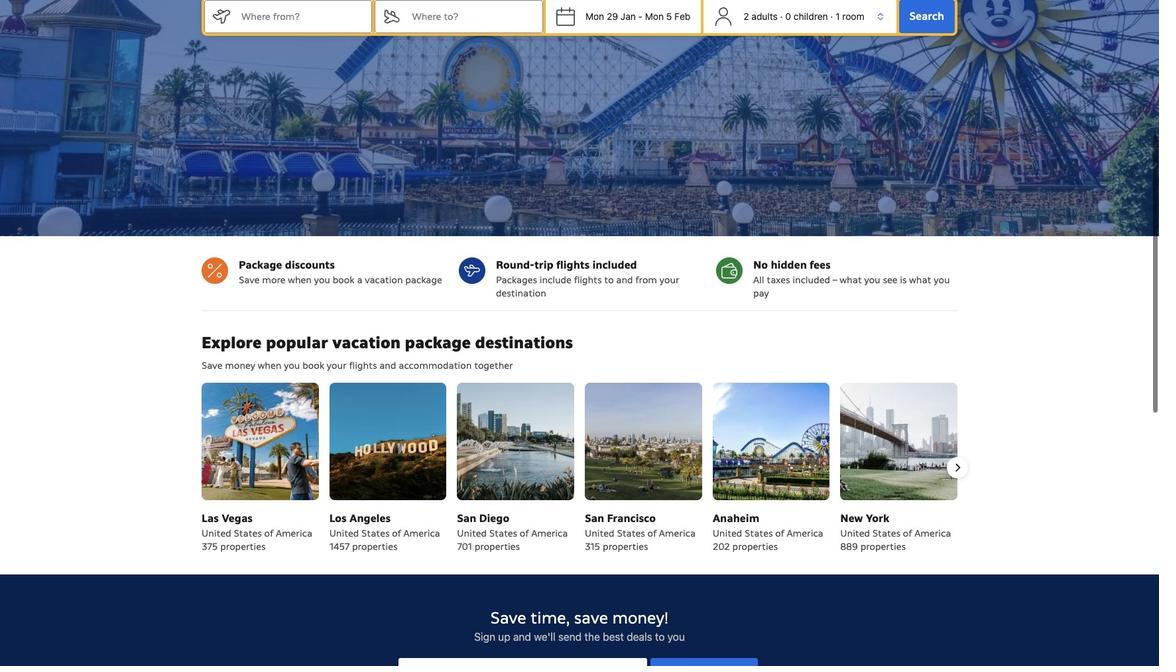 Task type: describe. For each thing, give the bounding box(es) containing it.
hidden
[[771, 258, 807, 272]]

properties inside anaheim united states of america 202 properties
[[733, 541, 778, 553]]

states inside anaheim united states of america 202 properties
[[745, 527, 773, 539]]

search button
[[899, 0, 956, 33]]

united for new york
[[841, 527, 871, 539]]

no hidden fees all taxes included – what you see is what you pay
[[754, 258, 951, 299]]

los
[[330, 511, 347, 525]]

your for package
[[327, 360, 347, 372]]

889
[[841, 541, 859, 553]]

package inside explore popular vacation package destinations save money when you book your flights and accommodation together
[[405, 333, 471, 353]]

Where from? field
[[231, 0, 373, 33]]

the
[[585, 631, 600, 643]]

york
[[866, 511, 890, 525]]

included inside no hidden fees all taxes included – what you see is what you pay
[[793, 274, 831, 286]]

money!
[[613, 608, 669, 628]]

from
[[636, 274, 658, 286]]

america for las vegas
[[276, 527, 313, 539]]

save inside explore popular vacation package destinations save money when you book your flights and accommodation together
[[202, 360, 223, 372]]

america for san diego
[[532, 527, 568, 539]]

flights inside explore popular vacation package destinations save money when you book your flights and accommodation together
[[349, 360, 377, 372]]

anaheim united states of america 202 properties
[[713, 511, 824, 553]]

save inside save time, save money! sign up and we'll send the best deals to you
[[491, 608, 527, 628]]

of inside anaheim united states of america 202 properties
[[776, 527, 785, 539]]

deals
[[627, 631, 653, 643]]

popular
[[266, 333, 328, 353]]

send
[[559, 631, 582, 643]]

states for los angeles
[[362, 527, 390, 539]]

save inside package discounts save more when you book a vacation package
[[239, 274, 260, 286]]

when inside package discounts save more when you book a vacation package
[[288, 274, 312, 286]]

315
[[585, 541, 601, 553]]

of for san diego
[[520, 527, 529, 539]]

and inside round-trip flights included packages include flights to and from your destination
[[617, 274, 633, 286]]

taxes
[[767, 274, 791, 286]]

is
[[901, 274, 907, 286]]

adults
[[752, 10, 778, 22]]

vacation inside package discounts save more when you book a vacation package
[[365, 274, 403, 286]]

you right is
[[934, 274, 951, 286]]

save time, save money! sign up and we'll send the best deals to you
[[474, 608, 685, 643]]

Where to? field
[[402, 0, 543, 33]]

to inside round-trip flights included packages include flights to and from your destination
[[605, 274, 614, 286]]

and inside explore popular vacation package destinations save money when you book your flights and accommodation together
[[380, 360, 396, 372]]

when inside explore popular vacation package destinations save money when you book your flights and accommodation together
[[258, 360, 282, 372]]

san for san diego
[[457, 511, 477, 525]]

search
[[910, 9, 945, 23]]

a
[[357, 274, 363, 286]]

you left see
[[865, 274, 881, 286]]

best
[[603, 631, 624, 643]]

san diego united states of america 701 properties
[[457, 511, 568, 553]]

2 what from the left
[[910, 274, 932, 286]]

explore popular vacation package destinations save money when you book your flights and accommodation together
[[202, 333, 573, 372]]

round-
[[496, 258, 535, 272]]

of for san francisco
[[648, 527, 657, 539]]

new york united states of america 889 properties
[[841, 511, 952, 553]]

san francisco united states of america 315 properties
[[585, 511, 696, 553]]

discounts
[[285, 258, 335, 272]]

properties for new york
[[861, 541, 906, 553]]

states for san diego
[[490, 527, 518, 539]]

america for los angeles
[[404, 527, 440, 539]]

accommodation
[[399, 360, 472, 372]]

united for las vegas
[[202, 527, 231, 539]]

anaheim
[[713, 511, 760, 525]]

375
[[202, 541, 218, 553]]

2 · from the left
[[831, 10, 834, 22]]

vegas
[[222, 511, 253, 525]]

included inside round-trip flights included packages include flights to and from your destination
[[593, 258, 638, 272]]

together
[[475, 360, 513, 372]]

properties for las vegas
[[220, 541, 266, 553]]

0 vertical spatial flights
[[557, 258, 590, 272]]

29
[[607, 10, 618, 22]]

see
[[883, 274, 898, 286]]

america inside anaheim united states of america 202 properties
[[787, 527, 824, 539]]

properties for san diego
[[475, 541, 520, 553]]

no
[[754, 258, 768, 272]]

you inside explore popular vacation package destinations save money when you book your flights and accommodation together
[[284, 360, 300, 372]]

packages
[[496, 274, 537, 286]]

feb
[[675, 10, 691, 22]]

and inside save time, save money! sign up and we'll send the best deals to you
[[514, 631, 531, 643]]

time,
[[531, 608, 570, 628]]

of for new york
[[904, 527, 913, 539]]



Task type: locate. For each thing, give the bounding box(es) containing it.
next image
[[950, 460, 966, 476]]

include
[[540, 274, 572, 286]]

round-trip flights included packages include flights to and from your destination
[[496, 258, 680, 299]]

states inside los angeles united states of america 1457 properties
[[362, 527, 390, 539]]

of inside san diego united states of america 701 properties
[[520, 527, 529, 539]]

trip
[[535, 258, 554, 272]]

-
[[639, 10, 643, 22]]

0 vertical spatial to
[[605, 274, 614, 286]]

1 america from the left
[[276, 527, 313, 539]]

america inside las vegas united states of america 375 properties
[[276, 527, 313, 539]]

vacation down 'a'
[[332, 333, 401, 353]]

united for san diego
[[457, 527, 487, 539]]

up
[[498, 631, 511, 643]]

2 of from the left
[[392, 527, 401, 539]]

0 vertical spatial package
[[406, 274, 442, 286]]

united up 1457
[[330, 527, 359, 539]]

when right money
[[258, 360, 282, 372]]

6 united from the left
[[841, 527, 871, 539]]

united inside san francisco united states of america 315 properties
[[585, 527, 615, 539]]

united up 375
[[202, 527, 231, 539]]

states inside san francisco united states of america 315 properties
[[617, 527, 645, 539]]

america for new york
[[915, 527, 952, 539]]

5 of from the left
[[776, 527, 785, 539]]

properties inside las vegas united states of america 375 properties
[[220, 541, 266, 553]]

mon right -
[[646, 10, 664, 22]]

new
[[841, 511, 863, 525]]

5 states from the left
[[745, 527, 773, 539]]

america
[[276, 527, 313, 539], [404, 527, 440, 539], [532, 527, 568, 539], [659, 527, 696, 539], [787, 527, 824, 539], [915, 527, 952, 539]]

–
[[833, 274, 838, 286]]

1 horizontal spatial what
[[910, 274, 932, 286]]

0 horizontal spatial mon
[[586, 10, 605, 22]]

properties down francisco
[[603, 541, 649, 553]]

united inside new york united states of america 889 properties
[[841, 527, 871, 539]]

united inside los angeles united states of america 1457 properties
[[330, 527, 359, 539]]

0 horizontal spatial san
[[457, 511, 477, 525]]

book
[[333, 274, 355, 286], [303, 360, 325, 372]]

united up 315
[[585, 527, 615, 539]]

states
[[234, 527, 262, 539], [362, 527, 390, 539], [490, 527, 518, 539], [617, 527, 645, 539], [745, 527, 773, 539], [873, 527, 901, 539]]

and
[[617, 274, 633, 286], [380, 360, 396, 372], [514, 631, 531, 643]]

1 vertical spatial flights
[[574, 274, 602, 286]]

properties down vegas on the bottom of the page
[[220, 541, 266, 553]]

5
[[667, 10, 672, 22]]

your for included
[[660, 274, 680, 286]]

to inside save time, save money! sign up and we'll send the best deals to you
[[656, 631, 665, 643]]

0 vertical spatial vacation
[[365, 274, 403, 286]]

united inside san diego united states of america 701 properties
[[457, 527, 487, 539]]

1 vertical spatial your
[[327, 360, 347, 372]]

0 horizontal spatial to
[[605, 274, 614, 286]]

save left money
[[202, 360, 223, 372]]

2 adults · 0 children · 1 room
[[744, 10, 865, 22]]

your
[[660, 274, 680, 286], [327, 360, 347, 372]]

0 horizontal spatial what
[[840, 274, 862, 286]]

save
[[575, 608, 608, 628]]

properties
[[220, 541, 266, 553], [352, 541, 398, 553], [475, 541, 520, 553], [603, 541, 649, 553], [733, 541, 778, 553], [861, 541, 906, 553]]

properties down york
[[861, 541, 906, 553]]

more
[[262, 274, 286, 286]]

0 horizontal spatial save
[[202, 360, 223, 372]]

Your email address email field
[[398, 658, 648, 666]]

properties inside los angeles united states of america 1457 properties
[[352, 541, 398, 553]]

1 horizontal spatial save
[[239, 274, 260, 286]]

states down diego
[[490, 527, 518, 539]]

states inside new york united states of america 889 properties
[[873, 527, 901, 539]]

6 states from the left
[[873, 527, 901, 539]]

save
[[239, 274, 260, 286], [202, 360, 223, 372], [491, 608, 527, 628]]

america inside new york united states of america 889 properties
[[915, 527, 952, 539]]

san left diego
[[457, 511, 477, 525]]

properties down diego
[[475, 541, 520, 553]]

0 vertical spatial when
[[288, 274, 312, 286]]

and left accommodation
[[380, 360, 396, 372]]

2 states from the left
[[362, 527, 390, 539]]

vacation inside explore popular vacation package destinations save money when you book your flights and accommodation together
[[332, 333, 401, 353]]

las vegas united states of america 375 properties
[[202, 511, 313, 553]]

of inside san francisco united states of america 315 properties
[[648, 527, 657, 539]]

states down francisco
[[617, 527, 645, 539]]

1 vertical spatial and
[[380, 360, 396, 372]]

included
[[593, 258, 638, 272], [793, 274, 831, 286]]

flights
[[557, 258, 590, 272], [574, 274, 602, 286], [349, 360, 377, 372]]

1 united from the left
[[202, 527, 231, 539]]

1 vertical spatial to
[[656, 631, 665, 643]]

of for las vegas
[[264, 527, 273, 539]]

united
[[202, 527, 231, 539], [330, 527, 359, 539], [457, 527, 487, 539], [585, 527, 615, 539], [713, 527, 743, 539], [841, 527, 871, 539]]

united for san francisco
[[585, 527, 615, 539]]

diego
[[480, 511, 510, 525]]

0 horizontal spatial when
[[258, 360, 282, 372]]

1 · from the left
[[781, 10, 783, 22]]

3 united from the left
[[457, 527, 487, 539]]

los angeles united states of america 1457 properties
[[330, 511, 440, 553]]

1 horizontal spatial and
[[514, 631, 531, 643]]

book inside explore popular vacation package destinations save money when you book your flights and accommodation together
[[303, 360, 325, 372]]

mon
[[586, 10, 605, 22], [646, 10, 664, 22]]

of for los angeles
[[392, 527, 401, 539]]

6 of from the left
[[904, 527, 913, 539]]

1 horizontal spatial when
[[288, 274, 312, 286]]

to left from
[[605, 274, 614, 286]]

0 horizontal spatial ·
[[781, 10, 783, 22]]

you inside save time, save money! sign up and we'll send the best deals to you
[[668, 631, 685, 643]]

san inside san francisco united states of america 315 properties
[[585, 511, 605, 525]]

properties inside san francisco united states of america 315 properties
[[603, 541, 649, 553]]

2 united from the left
[[330, 527, 359, 539]]

4 of from the left
[[648, 527, 657, 539]]

san
[[457, 511, 477, 525], [585, 511, 605, 525]]

you down the popular
[[284, 360, 300, 372]]

4 united from the left
[[585, 527, 615, 539]]

1 vertical spatial when
[[258, 360, 282, 372]]

explore popular vacation package destinations region
[[191, 383, 969, 553]]

states for san francisco
[[617, 527, 645, 539]]

properties inside san diego united states of america 701 properties
[[475, 541, 520, 553]]

3 of from the left
[[520, 527, 529, 539]]

you down discounts
[[314, 274, 330, 286]]

explore
[[202, 333, 262, 353]]

destinations
[[475, 333, 573, 353]]

mon left "29"
[[586, 10, 605, 22]]

what right is
[[910, 274, 932, 286]]

america for san francisco
[[659, 527, 696, 539]]

1 mon from the left
[[586, 10, 605, 22]]

mon 29 jan - mon 5 feb
[[586, 10, 691, 22]]

0 vertical spatial included
[[593, 258, 638, 272]]

701
[[457, 541, 472, 553]]

and right up
[[514, 631, 531, 643]]

0 vertical spatial save
[[239, 274, 260, 286]]

1 san from the left
[[457, 511, 477, 525]]

what right –
[[840, 274, 862, 286]]

san for san francisco
[[585, 511, 605, 525]]

las
[[202, 511, 219, 525]]

and left from
[[617, 274, 633, 286]]

united inside las vegas united states of america 375 properties
[[202, 527, 231, 539]]

2 vertical spatial and
[[514, 631, 531, 643]]

1 horizontal spatial mon
[[646, 10, 664, 22]]

0 vertical spatial and
[[617, 274, 633, 286]]

0 horizontal spatial your
[[327, 360, 347, 372]]

6 america from the left
[[915, 527, 952, 539]]

3 america from the left
[[532, 527, 568, 539]]

we'll
[[534, 631, 556, 643]]

money
[[225, 360, 255, 372]]

6 properties from the left
[[861, 541, 906, 553]]

fees
[[810, 258, 831, 272]]

included down fees
[[793, 274, 831, 286]]

of inside new york united states of america 889 properties
[[904, 527, 913, 539]]

4 america from the left
[[659, 527, 696, 539]]

when
[[288, 274, 312, 286], [258, 360, 282, 372]]

book inside package discounts save more when you book a vacation package
[[333, 274, 355, 286]]

package inside package discounts save more when you book a vacation package
[[406, 274, 442, 286]]

america inside los angeles united states of america 1457 properties
[[404, 527, 440, 539]]

5 united from the left
[[713, 527, 743, 539]]

· left 1
[[831, 10, 834, 22]]

2 horizontal spatial and
[[617, 274, 633, 286]]

united up 202
[[713, 527, 743, 539]]

united up 889
[[841, 527, 871, 539]]

1
[[836, 10, 840, 22]]

1 vertical spatial book
[[303, 360, 325, 372]]

0 horizontal spatial and
[[380, 360, 396, 372]]

2 mon from the left
[[646, 10, 664, 22]]

you
[[314, 274, 330, 286], [865, 274, 881, 286], [934, 274, 951, 286], [284, 360, 300, 372], [668, 631, 685, 643]]

francisco
[[607, 511, 656, 525]]

202
[[713, 541, 730, 553]]

your inside round-trip flights included packages include flights to and from your destination
[[660, 274, 680, 286]]

2 properties from the left
[[352, 541, 398, 553]]

to right deals
[[656, 631, 665, 643]]

1 of from the left
[[264, 527, 273, 539]]

1 horizontal spatial to
[[656, 631, 665, 643]]

your down the popular
[[327, 360, 347, 372]]

book left 'a'
[[333, 274, 355, 286]]

2 san from the left
[[585, 511, 605, 525]]

1 vertical spatial vacation
[[332, 333, 401, 353]]

your inside explore popular vacation package destinations save money when you book your flights and accommodation together
[[327, 360, 347, 372]]

0
[[786, 10, 792, 22]]

properties for los angeles
[[352, 541, 398, 553]]

jan
[[621, 10, 636, 22]]

you right deals
[[668, 631, 685, 643]]

room
[[843, 10, 865, 22]]

0 vertical spatial book
[[333, 274, 355, 286]]

0 horizontal spatial book
[[303, 360, 325, 372]]

1 what from the left
[[840, 274, 862, 286]]

properties right 202
[[733, 541, 778, 553]]

5 properties from the left
[[733, 541, 778, 553]]

united up 701
[[457, 527, 487, 539]]

package
[[406, 274, 442, 286], [405, 333, 471, 353]]

package
[[239, 258, 282, 272]]

states for new york
[[873, 527, 901, 539]]

all
[[754, 274, 765, 286]]

2 horizontal spatial save
[[491, 608, 527, 628]]

vacation right 'a'
[[365, 274, 403, 286]]

united inside anaheim united states of america 202 properties
[[713, 527, 743, 539]]

1 vertical spatial save
[[202, 360, 223, 372]]

save up up
[[491, 608, 527, 628]]

0 horizontal spatial included
[[593, 258, 638, 272]]

america inside san diego united states of america 701 properties
[[532, 527, 568, 539]]

children
[[794, 10, 829, 22]]

america inside san francisco united states of america 315 properties
[[659, 527, 696, 539]]

3 properties from the left
[[475, 541, 520, 553]]

5 america from the left
[[787, 527, 824, 539]]

2
[[744, 10, 750, 22]]

2 america from the left
[[404, 527, 440, 539]]

·
[[781, 10, 783, 22], [831, 10, 834, 22]]

4 properties from the left
[[603, 541, 649, 553]]

1 horizontal spatial included
[[793, 274, 831, 286]]

states down vegas on the bottom of the page
[[234, 527, 262, 539]]

what
[[840, 274, 862, 286], [910, 274, 932, 286]]

when down discounts
[[288, 274, 312, 286]]

of inside las vegas united states of america 375 properties
[[264, 527, 273, 539]]

package right 'a'
[[406, 274, 442, 286]]

properties down angeles
[[352, 541, 398, 553]]

properties for san francisco
[[603, 541, 649, 553]]

san inside san diego united states of america 701 properties
[[457, 511, 477, 525]]

package discounts save more when you book a vacation package
[[239, 258, 442, 286]]

states for las vegas
[[234, 527, 262, 539]]

4 states from the left
[[617, 527, 645, 539]]

1 vertical spatial package
[[405, 333, 471, 353]]

1 horizontal spatial book
[[333, 274, 355, 286]]

angeles
[[350, 511, 391, 525]]

1 horizontal spatial ·
[[831, 10, 834, 22]]

properties inside new york united states of america 889 properties
[[861, 541, 906, 553]]

pay
[[754, 287, 770, 299]]

vacation
[[365, 274, 403, 286], [332, 333, 401, 353]]

united for los angeles
[[330, 527, 359, 539]]

included up from
[[593, 258, 638, 272]]

states down anaheim at the bottom of page
[[745, 527, 773, 539]]

states down york
[[873, 527, 901, 539]]

1 states from the left
[[234, 527, 262, 539]]

package up accommodation
[[405, 333, 471, 353]]

destination
[[496, 287, 547, 299]]

1 horizontal spatial san
[[585, 511, 605, 525]]

to
[[605, 274, 614, 286], [656, 631, 665, 643]]

you inside package discounts save more when you book a vacation package
[[314, 274, 330, 286]]

states inside las vegas united states of america 375 properties
[[234, 527, 262, 539]]

0 vertical spatial your
[[660, 274, 680, 286]]

3 states from the left
[[490, 527, 518, 539]]

states down angeles
[[362, 527, 390, 539]]

of inside los angeles united states of america 1457 properties
[[392, 527, 401, 539]]

save down package on the left
[[239, 274, 260, 286]]

1 properties from the left
[[220, 541, 266, 553]]

san up 315
[[585, 511, 605, 525]]

1 vertical spatial included
[[793, 274, 831, 286]]

· left 0
[[781, 10, 783, 22]]

sign
[[474, 631, 496, 643]]

your right from
[[660, 274, 680, 286]]

of
[[264, 527, 273, 539], [392, 527, 401, 539], [520, 527, 529, 539], [648, 527, 657, 539], [776, 527, 785, 539], [904, 527, 913, 539]]

1457
[[330, 541, 350, 553]]

states inside san diego united states of america 701 properties
[[490, 527, 518, 539]]

1 horizontal spatial your
[[660, 274, 680, 286]]

book down the popular
[[303, 360, 325, 372]]

2 vertical spatial flights
[[349, 360, 377, 372]]

2 vertical spatial save
[[491, 608, 527, 628]]



Task type: vqa. For each thing, say whether or not it's contained in the screenshot.


